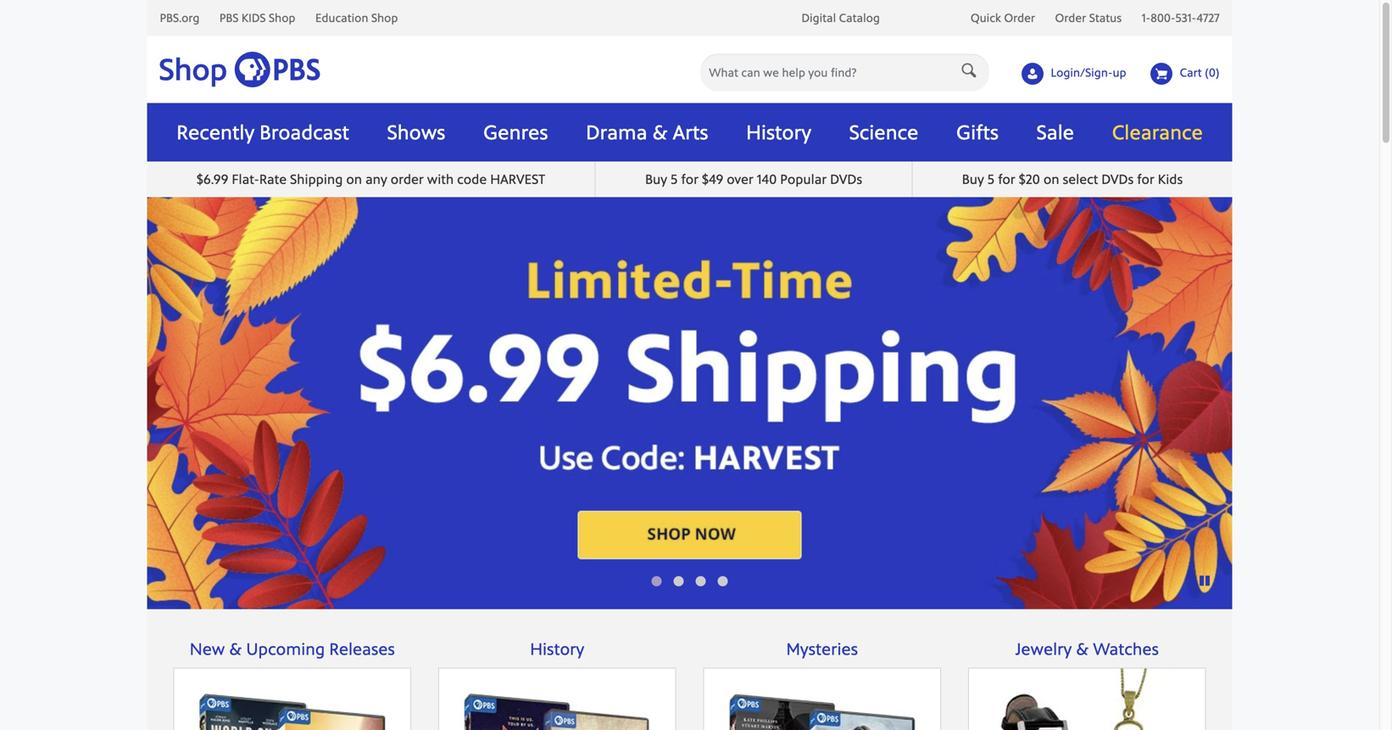 Task type: vqa. For each thing, say whether or not it's contained in the screenshot.
Cart ( 0 )
yes



Task type: locate. For each thing, give the bounding box(es) containing it.
on
[[346, 171, 362, 187], [1044, 171, 1060, 187]]

1 buy from the left
[[645, 171, 667, 187]]

1 horizontal spatial &
[[653, 119, 668, 144]]

$49
[[702, 171, 724, 187]]

for left kids
[[1137, 171, 1155, 187]]

1-800-531-4727 link
[[1142, 10, 1220, 25]]

cart
[[1180, 65, 1202, 80]]

login/sign-up button
[[1022, 63, 1127, 85]]

1 horizontal spatial shop
[[371, 10, 398, 25]]

new & upcoming releases link
[[173, 636, 411, 730]]

order right quick
[[1004, 10, 1035, 25]]

& right jewelry
[[1076, 638, 1089, 659]]

2 for from the left
[[998, 171, 1016, 187]]

education shop
[[315, 10, 398, 25]]

new
[[190, 638, 225, 659]]

flat-
[[232, 171, 259, 187]]

pbs.org
[[160, 10, 200, 25]]

buy
[[645, 171, 667, 187], [962, 171, 984, 187]]

for left $49
[[681, 171, 699, 187]]

5 left $20
[[988, 171, 995, 187]]

broadcast
[[260, 119, 349, 144]]

& inside new & upcoming releases link
[[229, 638, 242, 659]]

drama
[[586, 119, 647, 144]]

tab list
[[147, 570, 1233, 592]]

harvest
[[490, 171, 546, 187]]

2 horizontal spatial for
[[1137, 171, 1155, 187]]

1 horizontal spatial order
[[1055, 10, 1087, 25]]

&
[[653, 119, 668, 144], [229, 638, 242, 659], [1076, 638, 1089, 659]]

& for jewelry
[[1076, 638, 1089, 659]]

1 vertical spatial history
[[530, 638, 585, 659]]

clearance link
[[1104, 103, 1212, 161]]

genres link
[[475, 103, 557, 161]]

science
[[849, 119, 919, 144]]

1 horizontal spatial dvds
[[1102, 171, 1134, 187]]

0 horizontal spatial buy
[[645, 171, 667, 187]]

1 horizontal spatial history
[[746, 119, 812, 144]]

order left status
[[1055, 10, 1087, 25]]

history link
[[738, 103, 820, 161], [438, 636, 676, 730]]

shop pbs logo image
[[160, 52, 320, 87]]

1 dvds from the left
[[830, 171, 862, 187]]

pbs kids shop link
[[220, 10, 295, 25]]

drama & arts
[[586, 119, 709, 144]]

catalog
[[839, 10, 880, 25]]

2 on from the left
[[1044, 171, 1060, 187]]

0 vertical spatial history
[[746, 119, 812, 144]]

shows link
[[379, 103, 454, 161]]

1 horizontal spatial history link
[[738, 103, 820, 161]]

0 horizontal spatial shop
[[269, 10, 295, 25]]

order status
[[1055, 10, 1122, 25]]

user image
[[1022, 63, 1044, 85]]

shows
[[387, 119, 446, 144]]

gifts
[[957, 119, 999, 144]]

buy 5 for $20 on select dvds for kids link
[[962, 171, 1183, 187]]

shop right education
[[371, 10, 398, 25]]

code
[[457, 171, 487, 187]]

& right "new"
[[229, 638, 242, 659]]

1 horizontal spatial buy
[[962, 171, 984, 187]]

2 buy from the left
[[962, 171, 984, 187]]

0 horizontal spatial order
[[1004, 10, 1035, 25]]

buy 5 for $49 over 140 popular dvds
[[645, 171, 862, 187]]

login/sign-
[[1051, 65, 1113, 80]]

0 horizontal spatial dvds
[[830, 171, 862, 187]]

shop
[[269, 10, 295, 25], [371, 10, 398, 25]]

kids
[[242, 10, 266, 25]]

upcoming
[[246, 638, 325, 659]]

1 horizontal spatial for
[[998, 171, 1016, 187]]

5
[[671, 171, 678, 187], [988, 171, 995, 187]]

& for new
[[229, 638, 242, 659]]

clearance
[[1112, 119, 1203, 144]]

login/sign-up
[[1051, 65, 1127, 80]]

with
[[427, 171, 454, 187]]

dvds
[[830, 171, 862, 187], [1102, 171, 1134, 187]]

buy down drama & arts link at the top of page
[[645, 171, 667, 187]]

form
[[701, 54, 989, 91]]

dvds right 'popular'
[[830, 171, 862, 187]]

mysteries link
[[703, 636, 941, 730]]

on right $20
[[1044, 171, 1060, 187]]

0 horizontal spatial &
[[229, 638, 242, 659]]

buy down gifts link
[[962, 171, 984, 187]]

for
[[681, 171, 699, 187], [998, 171, 1016, 187], [1137, 171, 1155, 187]]

shop right the kids
[[269, 10, 295, 25]]

1-800-531-4727
[[1142, 10, 1220, 25]]

& for drama
[[653, 119, 668, 144]]

any
[[366, 171, 387, 187]]

education shop link
[[315, 10, 398, 25]]

1 horizontal spatial 5
[[988, 171, 995, 187]]

recently broadcast link
[[168, 103, 358, 161]]

5 left $49
[[671, 171, 678, 187]]

0 horizontal spatial on
[[346, 171, 362, 187]]

2 horizontal spatial &
[[1076, 638, 1089, 659]]

& inside jewelry & watches link
[[1076, 638, 1089, 659]]

recently broadcast
[[177, 119, 349, 144]]

1 vertical spatial history link
[[438, 636, 676, 730]]

new & upcoming releases
[[190, 638, 395, 659]]

& inside drama & arts link
[[653, 119, 668, 144]]

digital
[[802, 10, 836, 25]]

4727
[[1197, 10, 1220, 25]]

0 horizontal spatial history
[[530, 638, 585, 659]]

)
[[1216, 65, 1220, 80]]

for for $49
[[681, 171, 699, 187]]

history
[[746, 119, 812, 144], [530, 638, 585, 659]]

buy for buy 5 for $20 on select dvds for kids
[[962, 171, 984, 187]]

cart image
[[1151, 63, 1173, 85]]

digital catalog link
[[802, 10, 880, 25]]

popular
[[780, 171, 827, 187]]

search icon image
[[962, 63, 976, 78]]

1 horizontal spatial on
[[1044, 171, 1060, 187]]

5 for $20
[[988, 171, 995, 187]]

shipping
[[290, 171, 343, 187]]

on left any
[[346, 171, 362, 187]]

0 horizontal spatial for
[[681, 171, 699, 187]]

& left arts at the top of the page
[[653, 119, 668, 144]]

order
[[1004, 10, 1035, 25], [1055, 10, 1087, 25]]

digital catalog
[[802, 10, 880, 25]]

1 for from the left
[[681, 171, 699, 187]]

jewelry & watches link
[[968, 636, 1206, 730]]

0 vertical spatial history link
[[738, 103, 820, 161]]

dvds right select
[[1102, 171, 1134, 187]]

jewelry & watches
[[1016, 638, 1159, 659]]

1 on from the left
[[346, 171, 362, 187]]

2 5 from the left
[[988, 171, 995, 187]]

0 horizontal spatial 5
[[671, 171, 678, 187]]

1 5 from the left
[[671, 171, 678, 187]]

for left $20
[[998, 171, 1016, 187]]

1 order from the left
[[1004, 10, 1035, 25]]

$6.99 flat-rate shipping on any order with code harvest
[[197, 171, 546, 187]]



Task type: describe. For each thing, give the bounding box(es) containing it.
$20
[[1019, 171, 1040, 187]]

sale link
[[1028, 103, 1083, 161]]

800-
[[1151, 10, 1176, 25]]

select
[[1063, 171, 1098, 187]]

quick order
[[971, 10, 1035, 25]]

jewelry
[[1016, 638, 1072, 659]]

0
[[1209, 65, 1216, 80]]

cart ( 0 )
[[1180, 65, 1220, 80]]

gifts link
[[948, 103, 1007, 161]]

0 horizontal spatial history link
[[438, 636, 676, 730]]

mysteries
[[787, 638, 858, 659]]

kids
[[1158, 171, 1183, 187]]

genres
[[483, 119, 548, 144]]

5 for $49
[[671, 171, 678, 187]]

watches
[[1093, 638, 1159, 659]]

2 dvds from the left
[[1102, 171, 1134, 187]]

$6.99 flat-rate shipping on any order with code harvest link
[[197, 171, 546, 187]]

for for $20
[[998, 171, 1016, 187]]

over
[[727, 171, 754, 187]]

quick order link
[[971, 10, 1035, 25]]

2 shop from the left
[[371, 10, 398, 25]]

science link
[[841, 103, 927, 161]]

pbs
[[220, 10, 239, 25]]

Search field text field
[[701, 54, 989, 91]]

rate
[[259, 171, 287, 187]]

order status link
[[1055, 10, 1122, 25]]

status
[[1090, 10, 1122, 25]]

order
[[391, 171, 424, 187]]

drama & arts link
[[578, 103, 717, 161]]

(
[[1205, 65, 1209, 80]]

2 order from the left
[[1055, 10, 1087, 25]]

education
[[315, 10, 368, 25]]

quick
[[971, 10, 1001, 25]]

pbs.org link
[[160, 10, 200, 25]]

1-
[[1142, 10, 1151, 25]]

recently
[[177, 119, 255, 144]]

sale
[[1037, 119, 1074, 144]]

on for $20
[[1044, 171, 1060, 187]]

1 shop from the left
[[269, 10, 295, 25]]

3 for from the left
[[1137, 171, 1155, 187]]

arts
[[673, 119, 709, 144]]

buy for buy 5 for $49 over 140 popular dvds
[[645, 171, 667, 187]]

on for shipping
[[346, 171, 362, 187]]

140
[[757, 171, 777, 187]]

up
[[1113, 65, 1127, 80]]

buy 5 for $20 on select dvds for kids
[[962, 171, 1183, 187]]

pause image
[[1200, 575, 1210, 587]]

pbs kids shop
[[220, 10, 295, 25]]

buy 5 for $49 over 140 popular dvds link
[[645, 171, 862, 187]]

$6.99
[[197, 171, 228, 187]]

releases
[[329, 638, 395, 659]]

531-
[[1176, 10, 1197, 25]]



